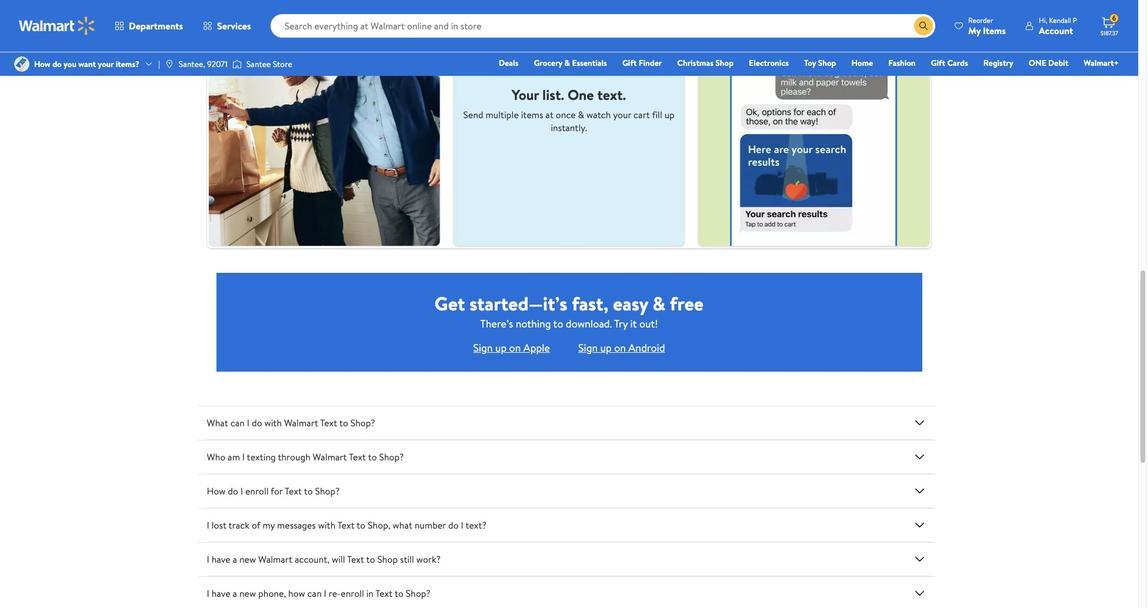 Task type: vqa. For each thing, say whether or not it's contained in the screenshot.
rightmost Shop
yes



Task type: locate. For each thing, give the bounding box(es) containing it.
messages
[[277, 519, 316, 532]]

enroll
[[245, 485, 269, 498], [341, 588, 364, 601]]

i
[[247, 417, 250, 430], [242, 451, 245, 464], [241, 485, 243, 498], [207, 519, 209, 532], [461, 519, 464, 532], [207, 554, 209, 566], [207, 588, 209, 601], [324, 588, 327, 601]]

1 horizontal spatial can
[[308, 588, 322, 601]]

instantly.
[[551, 121, 587, 134]]

finder
[[639, 57, 662, 69]]

0 horizontal spatial up
[[496, 341, 507, 355]]

gift for gift cards
[[932, 57, 946, 69]]

1 vertical spatial enroll
[[341, 588, 364, 601]]

home link
[[847, 57, 879, 69]]

walmart up phone,
[[258, 554, 293, 566]]

2 a from the top
[[233, 588, 237, 601]]

what can i do with walmart text to shop? image
[[913, 416, 928, 430]]

1 vertical spatial a
[[233, 588, 237, 601]]

1 horizontal spatial shop
[[716, 57, 734, 69]]

gift
[[623, 57, 637, 69], [932, 57, 946, 69]]

0 horizontal spatial shop
[[378, 554, 398, 566]]

2 vertical spatial &
[[653, 291, 666, 317]]

who am i texting through walmart text to shop? image
[[913, 450, 928, 465]]

 image for how do you want your items?
[[14, 57, 29, 72]]

essentials
[[572, 57, 607, 69]]

shop,
[[368, 519, 391, 532]]

0 vertical spatial how
[[34, 58, 51, 70]]

sign for sign up on apple
[[474, 341, 493, 355]]

your list. one text. send multiple items at once & watch your cart fill up instantly.
[[464, 85, 675, 134]]

1 horizontal spatial up
[[601, 341, 612, 355]]

$187.37
[[1101, 29, 1119, 37]]

walmart
[[284, 417, 318, 430], [313, 451, 347, 464], [258, 554, 293, 566]]

new
[[240, 554, 256, 566], [240, 588, 256, 601]]

sign
[[474, 341, 493, 355], [579, 341, 598, 355]]

1 horizontal spatial your
[[614, 109, 632, 121]]

reorder
[[969, 15, 994, 25]]

1 gift from the left
[[623, 57, 637, 69]]

i lost track of my messages with text to shop, what number do i text?
[[207, 519, 487, 532]]

how do you want your items?
[[34, 58, 140, 70]]

2 gift from the left
[[932, 57, 946, 69]]

up down download.
[[601, 341, 612, 355]]

92071
[[207, 58, 228, 70]]

sign up on apple link
[[474, 341, 550, 355]]

enroll left in
[[341, 588, 364, 601]]

have left phone,
[[212, 588, 231, 601]]

& right once
[[578, 109, 585, 121]]

your inside your list. one text. send multiple items at once & watch your cart fill up instantly.
[[614, 109, 632, 121]]

0 horizontal spatial sign
[[474, 341, 493, 355]]

gift for gift finder
[[623, 57, 637, 69]]

sign down download.
[[579, 341, 598, 355]]

0 vertical spatial walmart
[[284, 417, 318, 430]]

0 vertical spatial have
[[212, 554, 231, 566]]

0 horizontal spatial how
[[34, 58, 51, 70]]

on
[[510, 341, 521, 355], [615, 341, 626, 355]]

shop right toy
[[819, 57, 837, 69]]

lost
[[212, 519, 227, 532]]

account,
[[295, 554, 330, 566]]

1 horizontal spatial how
[[207, 485, 226, 498]]

0 horizontal spatial can
[[231, 417, 245, 430]]

2 have from the top
[[212, 588, 231, 601]]

1 new from the top
[[240, 554, 256, 566]]

sign down there's
[[474, 341, 493, 355]]

1 horizontal spatial sign
[[579, 341, 598, 355]]

free
[[670, 291, 704, 317]]

how for how do you want your items?
[[34, 58, 51, 70]]

on for android
[[615, 341, 626, 355]]

2 horizontal spatial &
[[653, 291, 666, 317]]

new left phone,
[[240, 588, 256, 601]]

1 vertical spatial your
[[614, 109, 632, 121]]

send
[[464, 109, 484, 121]]

1 vertical spatial have
[[212, 588, 231, 601]]

can right what
[[231, 417, 245, 430]]

want
[[78, 58, 96, 70]]

android
[[629, 341, 666, 355]]

shop left still at the left bottom
[[378, 554, 398, 566]]

1 vertical spatial how
[[207, 485, 226, 498]]

0 horizontal spatial enroll
[[245, 485, 269, 498]]

one debit
[[1030, 57, 1069, 69]]

do left you
[[52, 58, 62, 70]]

can right 'how'
[[308, 588, 322, 601]]

a left phone,
[[233, 588, 237, 601]]

do down 'am'
[[228, 485, 238, 498]]

2 on from the left
[[615, 341, 626, 355]]

cart
[[634, 109, 650, 121]]

up for sign up on android
[[601, 341, 612, 355]]

1 vertical spatial &
[[578, 109, 585, 121]]

1 horizontal spatial on
[[615, 341, 626, 355]]

up down there's
[[496, 341, 507, 355]]

in
[[367, 588, 374, 601]]

registry
[[984, 57, 1014, 69]]

services
[[217, 19, 251, 32]]

get
[[435, 291, 465, 317]]

your right want
[[98, 58, 114, 70]]

1 sign from the left
[[474, 341, 493, 355]]

registry link
[[979, 57, 1019, 69]]

 image left you
[[14, 57, 29, 72]]

santee,
[[179, 58, 205, 70]]

2 horizontal spatial up
[[665, 109, 675, 121]]

1 horizontal spatial gift
[[932, 57, 946, 69]]

my
[[969, 24, 982, 37]]

with right messages
[[318, 519, 336, 532]]

shop inside 'link'
[[819, 57, 837, 69]]

once
[[556, 109, 576, 121]]

up for sign up on apple
[[496, 341, 507, 355]]

shop?
[[351, 417, 375, 430], [379, 451, 404, 464], [315, 485, 340, 498], [406, 588, 431, 601]]

1 on from the left
[[510, 341, 521, 355]]

gift left cards
[[932, 57, 946, 69]]

new for walmart
[[240, 554, 256, 566]]

2 horizontal spatial  image
[[232, 58, 242, 70]]

& right grocery
[[565, 57, 570, 69]]

6 $187.37
[[1101, 13, 1119, 37]]

new down of
[[240, 554, 256, 566]]

your left cart
[[614, 109, 632, 121]]

home
[[852, 57, 874, 69]]

 image
[[14, 57, 29, 72], [232, 58, 242, 70], [165, 59, 174, 69]]

through
[[278, 451, 311, 464]]

walmart for with
[[284, 417, 318, 430]]

1 vertical spatial with
[[318, 519, 336, 532]]

& left free
[[653, 291, 666, 317]]

phone,
[[258, 588, 286, 601]]

0 vertical spatial your
[[98, 58, 114, 70]]

walmart image
[[19, 16, 95, 35]]

a down "track"
[[233, 554, 237, 566]]

 image right the |
[[165, 59, 174, 69]]

shop for toy shop
[[819, 57, 837, 69]]

on down try
[[615, 341, 626, 355]]

up right 'fill'
[[665, 109, 675, 121]]

&
[[565, 57, 570, 69], [578, 109, 585, 121], [653, 291, 666, 317]]

0 horizontal spatial on
[[510, 341, 521, 355]]

easy
[[613, 291, 649, 317]]

2 vertical spatial walmart
[[258, 554, 293, 566]]

0 horizontal spatial &
[[565, 57, 570, 69]]

how down the who on the bottom of page
[[207, 485, 226, 498]]

toy shop
[[805, 57, 837, 69]]

walmart up who am i texting through walmart text to shop?
[[284, 417, 318, 430]]

1 have from the top
[[212, 554, 231, 566]]

a for walmart
[[233, 554, 237, 566]]

0 horizontal spatial gift
[[623, 57, 637, 69]]

2 new from the top
[[240, 588, 256, 601]]

one
[[1030, 57, 1047, 69]]

what
[[207, 417, 228, 430]]

0 horizontal spatial your
[[98, 58, 114, 70]]

& inside get started—it's fast, easy & free there's nothing to download. try it out!
[[653, 291, 666, 317]]

 image for santee store
[[232, 58, 242, 70]]

1 horizontal spatial  image
[[165, 59, 174, 69]]

my
[[263, 519, 275, 532]]

 image right 92071
[[232, 58, 242, 70]]

1 a from the top
[[233, 554, 237, 566]]

with
[[265, 417, 282, 430], [318, 519, 336, 532]]

0 vertical spatial with
[[265, 417, 282, 430]]

search icon image
[[920, 21, 929, 31]]

departments
[[129, 19, 183, 32]]

account
[[1040, 24, 1074, 37]]

who
[[207, 451, 226, 464]]

i have a new phone, how can i re-enroll in text to shop? image
[[913, 587, 928, 601]]

1 vertical spatial new
[[240, 588, 256, 601]]

1 horizontal spatial &
[[578, 109, 585, 121]]

on left apple
[[510, 341, 521, 355]]

0 vertical spatial new
[[240, 554, 256, 566]]

your
[[98, 58, 114, 70], [614, 109, 632, 121]]

with up texting
[[265, 417, 282, 430]]

walmart right through
[[313, 451, 347, 464]]

0 vertical spatial &
[[565, 57, 570, 69]]

have down lost
[[212, 554, 231, 566]]

enroll left for
[[245, 485, 269, 498]]

shop right christmas
[[716, 57, 734, 69]]

2 sign from the left
[[579, 341, 598, 355]]

how do i enroll for text to shop? image
[[913, 485, 928, 499]]

0 vertical spatial enroll
[[245, 485, 269, 498]]

i lost track of my messages with text to shop, what number do i text? image
[[913, 519, 928, 533]]

2 horizontal spatial shop
[[819, 57, 837, 69]]

on for apple
[[510, 341, 521, 355]]

multiple
[[486, 109, 519, 121]]

1 vertical spatial walmart
[[313, 451, 347, 464]]

gift left finder
[[623, 57, 637, 69]]

apple
[[524, 341, 550, 355]]

text
[[320, 417, 338, 430], [349, 451, 366, 464], [285, 485, 302, 498], [338, 519, 355, 532], [347, 554, 364, 566], [376, 588, 393, 601]]

how left you
[[34, 58, 51, 70]]

it
[[631, 317, 637, 331]]

fashion
[[889, 57, 916, 69]]

debit
[[1049, 57, 1069, 69]]

walmart+
[[1085, 57, 1120, 69]]

up
[[665, 109, 675, 121], [496, 341, 507, 355], [601, 341, 612, 355]]

0 vertical spatial a
[[233, 554, 237, 566]]

have
[[212, 554, 231, 566], [212, 588, 231, 601]]

grocery & essentials
[[534, 57, 607, 69]]

to inside get started—it's fast, easy & free there's nothing to download. try it out!
[[554, 317, 564, 331]]

can
[[231, 417, 245, 430], [308, 588, 322, 601]]

0 horizontal spatial  image
[[14, 57, 29, 72]]

do
[[52, 58, 62, 70], [252, 417, 262, 430], [228, 485, 238, 498], [449, 519, 459, 532]]



Task type: describe. For each thing, give the bounding box(es) containing it.
do left 'text?'
[[449, 519, 459, 532]]

hi, kendall p account
[[1040, 15, 1078, 37]]

there's
[[481, 317, 514, 331]]

re-
[[329, 588, 341, 601]]

1 horizontal spatial with
[[318, 519, 336, 532]]

christmas shop link
[[672, 57, 739, 69]]

1 vertical spatial can
[[308, 588, 322, 601]]

fashion link
[[884, 57, 922, 69]]

you
[[64, 58, 76, 70]]

sign up on apple
[[474, 341, 550, 355]]

still
[[400, 554, 414, 566]]

watch
[[587, 109, 611, 121]]

hi,
[[1040, 15, 1048, 25]]

items
[[984, 24, 1007, 37]]

am
[[228, 451, 240, 464]]

i have a new phone, how can i re-enroll in text to shop?
[[207, 588, 431, 601]]

of
[[252, 519, 261, 532]]

p
[[1074, 15, 1078, 25]]

have for i have a new walmart account, will text to shop still work?
[[212, 554, 231, 566]]

departments button
[[105, 12, 193, 40]]

sign up on android link
[[579, 341, 666, 355]]

santee
[[247, 58, 271, 70]]

a for phone,
[[233, 588, 237, 601]]

0 horizontal spatial with
[[265, 417, 282, 430]]

download.
[[566, 317, 612, 331]]

reorder my items
[[969, 15, 1007, 37]]

grocery
[[534, 57, 563, 69]]

what can i do with walmart text to shop?
[[207, 417, 375, 430]]

deals
[[499, 57, 519, 69]]

services button
[[193, 12, 261, 40]]

shop for christmas shop
[[716, 57, 734, 69]]

track
[[229, 519, 250, 532]]

Search search field
[[271, 14, 936, 38]]

gift finder
[[623, 57, 662, 69]]

will
[[332, 554, 345, 566]]

for
[[271, 485, 283, 498]]

kendall
[[1050, 15, 1072, 25]]

at
[[546, 109, 554, 121]]

santee, 92071
[[179, 58, 228, 70]]

work?
[[417, 554, 441, 566]]

0 vertical spatial can
[[231, 417, 245, 430]]

gift cards link
[[926, 57, 974, 69]]

do up texting
[[252, 417, 262, 430]]

christmas
[[678, 57, 714, 69]]

one debit link
[[1024, 57, 1075, 69]]

gift finder link
[[618, 57, 668, 69]]

sign up on android
[[579, 341, 666, 355]]

& inside your list. one text. send multiple items at once & watch your cart fill up instantly.
[[578, 109, 585, 121]]

toy
[[805, 57, 817, 69]]

text?
[[466, 519, 487, 532]]

walmart for through
[[313, 451, 347, 464]]

christmas shop
[[678, 57, 734, 69]]

toy shop link
[[799, 57, 842, 69]]

items?
[[116, 58, 140, 70]]

deals link
[[494, 57, 524, 69]]

texting
[[247, 451, 276, 464]]

have for i have a new phone, how can i re-enroll in text to shop?
[[212, 588, 231, 601]]

get started—it's fast, easy & free there's nothing to download. try it out!
[[435, 291, 704, 331]]

sign for sign up on android
[[579, 341, 598, 355]]

cards
[[948, 57, 969, 69]]

list.
[[543, 85, 565, 105]]

up inside your list. one text. send multiple items at once & watch your cart fill up instantly.
[[665, 109, 675, 121]]

what
[[393, 519, 413, 532]]

1 horizontal spatial enroll
[[341, 588, 364, 601]]

how
[[288, 588, 305, 601]]

electronics
[[749, 57, 789, 69]]

get started—it's fast, easy & free. there's nothing to download. try it out! sign up on apple. sign up on android. image
[[216, 272, 923, 373]]

out!
[[640, 317, 658, 331]]

gift cards
[[932, 57, 969, 69]]

fill
[[653, 109, 663, 121]]

new for phone,
[[240, 588, 256, 601]]

your
[[512, 85, 539, 105]]

|
[[158, 58, 160, 70]]

i have a new walmart account, will text to shop still work?
[[207, 554, 441, 566]]

walmart+ link
[[1079, 57, 1125, 69]]

Walmart Site-Wide search field
[[271, 14, 936, 38]]

santee store
[[247, 58, 292, 70]]

how for how do i enroll for text to shop?
[[207, 485, 226, 498]]

fast,
[[572, 291, 609, 317]]

 image for santee, 92071
[[165, 59, 174, 69]]

grocery & essentials link
[[529, 57, 613, 69]]

who am i texting through walmart text to shop?
[[207, 451, 404, 464]]

started—it's
[[470, 291, 568, 317]]

text.
[[598, 85, 627, 105]]

i have a new walmart account, will text to shop still work? image
[[913, 553, 928, 567]]

number
[[415, 519, 446, 532]]



